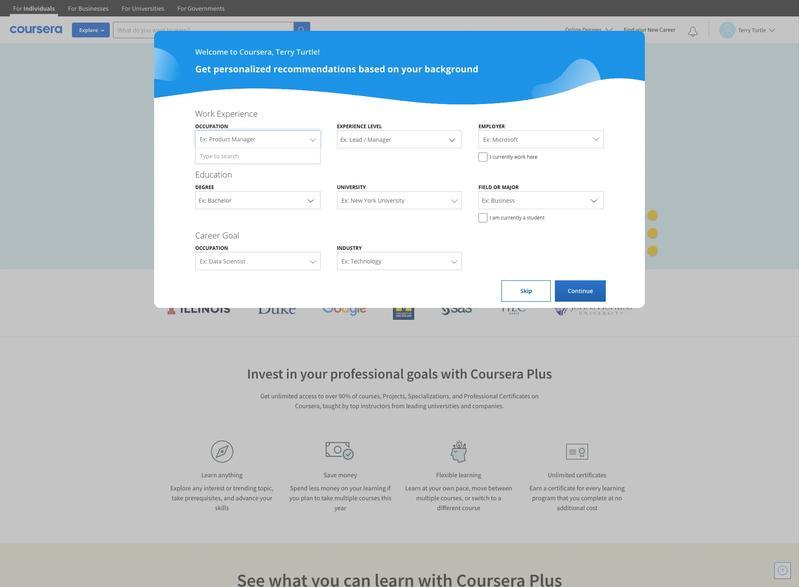 Task type: describe. For each thing, give the bounding box(es) containing it.
unlimited access to 7,000+ world-class courses, hands-on projects, and job-ready certificate programs—all included in your subscription
[[161, 115, 413, 157]]

work
[[195, 108, 215, 119]]

on inside get unlimited access to over 90% of courses, projects, specializations, and professional certificates on coursera, taught by top instructors from leading universities and companies.
[[532, 392, 539, 400]]

scientist
[[223, 258, 246, 265]]

7,000+
[[246, 115, 274, 128]]

for for governments
[[178, 4, 187, 12]]

0 horizontal spatial leading
[[314, 276, 348, 289]]

90%
[[339, 392, 351, 400]]

plan
[[301, 494, 313, 502]]

between
[[489, 484, 513, 492]]

get unlimited access to over 90% of courses, projects, specializations, and professional certificates on coursera, taught by top instructors from leading universities and companies.
[[261, 392, 539, 410]]

any
[[193, 484, 203, 492]]

chevron down image for experience level
[[448, 135, 458, 144]]

manager
[[232, 135, 256, 143]]

anytime
[[216, 184, 240, 192]]

ex: for ex: new york university
[[342, 197, 349, 204]]

you inside earn a certificate for every learning program that you complete at no additional cost
[[570, 494, 580, 502]]

courses
[[359, 494, 380, 502]]

less
[[309, 484, 320, 492]]

trending
[[233, 484, 257, 492]]

course
[[462, 504, 481, 512]]

complete
[[582, 494, 607, 502]]

ex: product manager
[[200, 135, 256, 143]]

0 vertical spatial money
[[338, 471, 357, 479]]

subscription
[[183, 144, 235, 157]]

top
[[350, 402, 360, 410]]

degree
[[195, 184, 214, 191]]

take inside spend less money on your learning if you plan to take multiple courses this year
[[322, 494, 333, 502]]

leading inside get unlimited access to over 90% of courses, projects, specializations, and professional certificates on coursera, taught by top instructors from leading universities and companies.
[[406, 402, 427, 410]]

switch
[[472, 494, 490, 502]]

free
[[207, 203, 220, 212]]

show notifications image
[[689, 27, 699, 37]]

a inside dialog
[[523, 214, 526, 221]]

field or major
[[479, 184, 519, 191]]

job-
[[218, 130, 234, 142]]

and inside explore any interest or trending topic, take prerequisites, and advance your skills
[[224, 494, 234, 502]]

to inside get unlimited access to over 90% of courses, projects, specializations, and professional certificates on coursera, taught by top instructors from leading universities and companies.
[[318, 392, 324, 400]]

for universities
[[122, 4, 164, 12]]

save
[[324, 471, 337, 479]]

on inside dialog
[[388, 63, 399, 75]]

Occupation text field
[[200, 132, 306, 148]]

find your new career
[[624, 26, 676, 33]]

your inside onboardingmodal dialog
[[402, 63, 423, 75]]

projects,
[[383, 392, 407, 400]]

skills
[[215, 504, 229, 512]]

ex: for ex: technology
[[342, 258, 349, 265]]

for for individuals
[[13, 4, 22, 12]]

programs—all
[[305, 130, 364, 142]]

1 vertical spatial with
[[441, 365, 468, 383]]

every
[[586, 484, 601, 492]]

here
[[527, 153, 538, 160]]

earn a certificate for every learning program that you complete at no additional cost
[[530, 484, 625, 512]]

occupation for career
[[195, 245, 228, 252]]

and down professional
[[461, 402, 472, 410]]

find your new career link
[[620, 25, 680, 35]]

you inside spend less money on your learning if you plan to take multiple courses this year
[[290, 494, 300, 502]]

a inside learn at your own pace, move between multiple courses, or switch to a different course
[[498, 494, 502, 502]]

specializations,
[[408, 392, 451, 400]]

universities
[[132, 4, 164, 12]]

new inside find your new career link
[[648, 26, 659, 33]]

background
[[425, 63, 479, 75]]

certificate inside earn a certificate for every learning program that you complete at no additional cost
[[549, 484, 576, 492]]

continue
[[568, 287, 594, 295]]

courses, inside get unlimited access to over 90% of courses, projects, specializations, and professional certificates on coursera, taught by top instructors from leading universities and companies.
[[359, 392, 382, 400]]

program
[[533, 494, 556, 502]]

for individuals
[[13, 4, 55, 12]]

professional
[[464, 392, 498, 400]]

access inside unlimited access to 7,000+ world-class courses, hands-on projects, and job-ready certificate programs—all included in your subscription
[[205, 115, 232, 128]]

flexible learning
[[437, 471, 482, 479]]

move
[[472, 484, 487, 492]]

and left professional
[[453, 392, 463, 400]]

work experience
[[195, 108, 258, 119]]

on inside unlimited access to 7,000+ world-class courses, hands-on projects, and job-ready certificate programs—all included in your subscription
[[392, 115, 403, 128]]

personalized
[[214, 63, 271, 75]]

banner navigation
[[7, 0, 231, 23]]

companies
[[426, 276, 476, 289]]

unlimited certificates
[[548, 471, 607, 479]]

take inside explore any interest or trending topic, take prerequisites, and advance your skills
[[172, 494, 184, 502]]

cancel
[[196, 184, 214, 192]]

professional
[[331, 365, 404, 383]]

get for get unlimited access to over 90% of courses, projects, specializations, and professional certificates on coursera, taught by top instructors from leading universities and companies.
[[261, 392, 270, 400]]

individuals
[[23, 4, 55, 12]]

at inside earn a certificate for every learning program that you complete at no additional cost
[[609, 494, 614, 502]]

certificates
[[500, 392, 531, 400]]

your inside learn at your own pace, move between multiple courses, or switch to a different course
[[429, 484, 442, 492]]

ex: for ex: product manager
[[200, 135, 208, 143]]

major
[[502, 184, 519, 191]]

/month,
[[171, 184, 194, 192]]

1 vertical spatial plus
[[527, 365, 553, 383]]

instructors
[[361, 402, 391, 410]]

a inside earn a certificate for every learning program that you complete at no additional cost
[[544, 484, 547, 492]]

for governments
[[178, 4, 225, 12]]

i am currently a student
[[490, 214, 545, 221]]

flexible
[[437, 471, 458, 479]]

ex: for ex: microsoft
[[484, 136, 491, 144]]

ex: for ex: data scientist
[[200, 258, 208, 265]]

pace,
[[456, 484, 471, 492]]

get personalized recommendations based on your background
[[195, 63, 479, 75]]

flexible learning image
[[445, 441, 473, 463]]

invest in your professional goals with coursera plus
[[247, 365, 553, 383]]

different
[[438, 504, 461, 512]]

for for businesses
[[68, 4, 77, 12]]

coursera, inside onboardingmodal dialog
[[240, 47, 274, 57]]

continue button
[[556, 281, 606, 302]]

career inside onboardingmodal dialog
[[195, 230, 220, 241]]

google image
[[322, 301, 367, 316]]

trial
[[221, 203, 234, 212]]

1 horizontal spatial experience
[[337, 123, 367, 130]]

welcome to coursera, terry turtle!
[[195, 47, 320, 57]]

level
[[368, 123, 382, 130]]

certificates
[[577, 471, 607, 479]]

education element
[[187, 169, 613, 227]]

york
[[365, 197, 377, 204]]

certificate inside unlimited access to 7,000+ world-class courses, hands-on projects, and job-ready certificate programs—all included in your subscription
[[261, 130, 302, 142]]

your inside explore any interest or trending topic, take prerequisites, and advance your skills
[[260, 494, 273, 502]]

work
[[515, 153, 526, 160]]

ex: new york university
[[342, 197, 405, 204]]

duke university image
[[258, 301, 296, 314]]

included
[[367, 130, 403, 142]]

sas image
[[441, 302, 473, 315]]

hec paris image
[[499, 300, 528, 317]]

microsoft
[[493, 136, 518, 144]]

money inside spend less money on your learning if you plan to take multiple courses this year
[[321, 484, 340, 492]]

search
[[221, 152, 239, 160]]

learning for earn a certificate for every learning program that you complete at no additional cost
[[603, 484, 625, 492]]

occupation for work
[[195, 123, 228, 130]]

student
[[527, 214, 545, 221]]

your inside spend less money on your learning if you plan to take multiple courses this year
[[350, 484, 362, 492]]

start 7-day free trial
[[174, 203, 234, 212]]

your inside unlimited access to 7,000+ world-class courses, hands-on projects, and job-ready certificate programs—all included in your subscription
[[161, 144, 181, 157]]

or inside education element
[[494, 184, 501, 191]]

employer
[[479, 123, 505, 130]]

no
[[616, 494, 623, 502]]



Task type: vqa. For each thing, say whether or not it's contained in the screenshot.


Task type: locate. For each thing, give the bounding box(es) containing it.
0 horizontal spatial or
[[226, 484, 232, 492]]

save money image
[[326, 442, 355, 462]]

i for i am currently a student
[[490, 214, 491, 221]]

data
[[209, 258, 222, 265]]

take down explore
[[172, 494, 184, 502]]

coursera up professional
[[471, 365, 524, 383]]

take right plan
[[322, 494, 333, 502]]

new left york at the left top of the page
[[351, 197, 363, 204]]

from
[[392, 402, 405, 410]]

learn anything image
[[211, 441, 233, 463]]

1 vertical spatial money
[[321, 484, 340, 492]]

in right included
[[405, 130, 413, 142]]

your down topic,
[[260, 494, 273, 502]]

chevron down image inside education element
[[306, 195, 316, 205]]

your left own
[[429, 484, 442, 492]]

0 horizontal spatial unlimited
[[161, 115, 203, 128]]

leading down specializations,
[[406, 402, 427, 410]]

1 horizontal spatial with
[[478, 276, 498, 289]]

new inside education element
[[351, 197, 363, 204]]

companies.
[[473, 402, 504, 410]]

to inside unlimited access to 7,000+ world-class courses, hands-on projects, and job-ready certificate programs—all included in your subscription
[[235, 115, 243, 128]]

this
[[382, 494, 392, 502]]

1 vertical spatial or
[[226, 484, 232, 492]]

0 vertical spatial unlimited
[[161, 115, 203, 128]]

1 horizontal spatial career
[[660, 26, 676, 33]]

ex: down industry on the left top of page
[[342, 258, 349, 265]]

new
[[648, 26, 659, 33], [351, 197, 363, 204]]

turtle!
[[297, 47, 320, 57]]

0 vertical spatial a
[[523, 214, 526, 221]]

university of illinois at urbana-champaign image
[[167, 302, 231, 315]]

1 vertical spatial experience
[[337, 123, 367, 130]]

unlimited for unlimited access to 7,000+ world-class courses, hands-on projects, and job-ready certificate programs—all included in your subscription
[[161, 115, 203, 128]]

to inside spend less money on your learning if you plan to take multiple courses this year
[[315, 494, 320, 502]]

you
[[290, 494, 300, 502], [570, 494, 580, 502]]

spend
[[290, 484, 308, 492]]

on right based
[[388, 63, 399, 75]]

to right plan
[[315, 494, 320, 502]]

technology
[[351, 258, 382, 265]]

certificate up that
[[549, 484, 576, 492]]

anything
[[218, 471, 243, 479]]

i for i currently work here
[[490, 153, 491, 160]]

take
[[172, 494, 184, 502], [322, 494, 333, 502]]

1 vertical spatial new
[[351, 197, 363, 204]]

0 horizontal spatial career
[[195, 230, 220, 241]]

unlimited up that
[[548, 471, 576, 479]]

advance
[[236, 494, 259, 502]]

learning for spend less money on your learning if you plan to take multiple courses this year
[[364, 484, 386, 492]]

i left am
[[490, 214, 491, 221]]

1 horizontal spatial at
[[609, 494, 614, 502]]

with right goals
[[441, 365, 468, 383]]

occupation inside work experience element
[[195, 123, 228, 130]]

1 horizontal spatial a
[[523, 214, 526, 221]]

0 horizontal spatial in
[[286, 365, 298, 383]]

1 vertical spatial coursera,
[[295, 402, 322, 410]]

1 horizontal spatial leading
[[406, 402, 427, 410]]

experience left level
[[337, 123, 367, 130]]

help center image
[[778, 566, 788, 576]]

1 vertical spatial occupation
[[195, 245, 228, 252]]

1 horizontal spatial universities
[[428, 402, 460, 410]]

unlimited
[[271, 392, 298, 400]]

learn inside learn at your own pace, move between multiple courses, or switch to a different course
[[406, 484, 421, 492]]

0 vertical spatial occupation
[[195, 123, 228, 130]]

at left no
[[609, 494, 614, 502]]

career goal element
[[187, 230, 613, 274]]

1 multiple from the left
[[335, 494, 358, 502]]

and inside unlimited access to 7,000+ world-class courses, hands-on projects, and job-ready certificate programs—all included in your subscription
[[200, 130, 216, 142]]

experience level
[[337, 123, 382, 130]]

ex: left data
[[200, 258, 208, 265]]

1 vertical spatial get
[[261, 392, 270, 400]]

new right find at the right top of the page
[[648, 26, 659, 33]]

get inside get unlimited access to over 90% of courses, projects, specializations, and professional certificates on coursera, taught by top instructors from leading universities and companies.
[[261, 392, 270, 400]]

2 occupation from the top
[[195, 245, 228, 252]]

to up ready
[[235, 115, 243, 128]]

for
[[13, 4, 22, 12], [68, 4, 77, 12], [122, 4, 131, 12], [178, 4, 187, 12]]

coursera, up "personalized"
[[240, 47, 274, 57]]

skip
[[521, 287, 533, 295]]

goals
[[407, 365, 438, 383]]

ex: inside education element
[[342, 197, 349, 204]]

get left unlimited
[[261, 392, 270, 400]]

taught
[[323, 402, 341, 410]]

or inside learn at your own pace, move between multiple courses, or switch to a different course
[[465, 494, 471, 502]]

0 vertical spatial university
[[337, 184, 366, 191]]

0 horizontal spatial you
[[290, 494, 300, 502]]

ex: left york at the left top of the page
[[342, 197, 349, 204]]

based
[[359, 63, 386, 75]]

or down anything at the left of page
[[226, 484, 232, 492]]

1 vertical spatial career
[[195, 230, 220, 241]]

0 horizontal spatial learning
[[364, 484, 386, 492]]

get for get personalized recommendations based on your background
[[195, 63, 211, 75]]

chevron down image
[[448, 135, 458, 144], [306, 195, 316, 205]]

0 vertical spatial learn
[[202, 471, 217, 479]]

certificate down world-
[[261, 130, 302, 142]]

you down "spend"
[[290, 494, 300, 502]]

1 vertical spatial university
[[378, 197, 405, 204]]

1 you from the left
[[290, 494, 300, 502]]

over
[[325, 392, 338, 400]]

get down welcome
[[195, 63, 211, 75]]

1 i from the top
[[490, 153, 491, 160]]

0 vertical spatial experience
[[217, 108, 258, 119]]

currently left work
[[493, 153, 513, 160]]

courses, inside learn at your own pace, move between multiple courses, or switch to a different course
[[441, 494, 464, 502]]

plus left continue
[[545, 276, 565, 289]]

unlimited up projects,
[[161, 115, 203, 128]]

1 horizontal spatial get
[[261, 392, 270, 400]]

1 vertical spatial certificate
[[549, 484, 576, 492]]

2 you from the left
[[570, 494, 580, 502]]

in
[[405, 130, 413, 142], [286, 365, 298, 383]]

ex: up subscription
[[200, 135, 208, 143]]

on inside spend less money on your learning if you plan to take multiple courses this year
[[341, 484, 348, 492]]

2 i from the top
[[490, 214, 491, 221]]

for left "universities"
[[122, 4, 131, 12]]

1 take from the left
[[172, 494, 184, 502]]

terry
[[276, 47, 295, 57]]

get
[[195, 63, 211, 75], [261, 392, 270, 400]]

your right find at the right top of the page
[[636, 26, 647, 33]]

1 horizontal spatial multiple
[[417, 494, 440, 502]]

1 horizontal spatial you
[[570, 494, 580, 502]]

class
[[303, 115, 323, 128]]

to down between at the right bottom of page
[[491, 494, 497, 502]]

0 vertical spatial or
[[494, 184, 501, 191]]

explore any interest or trending topic, take prerequisites, and advance your skills
[[171, 484, 274, 512]]

to inside learn at your own pace, move between multiple courses, or switch to a different course
[[491, 494, 497, 502]]

at left own
[[422, 484, 428, 492]]

access inside get unlimited access to over 90% of courses, projects, specializations, and professional certificates on coursera, taught by top instructors from leading universities and companies.
[[299, 392, 317, 400]]

onboardingmodal dialog
[[0, 0, 800, 587]]

0 vertical spatial universities
[[350, 276, 403, 289]]

learn for learn anything
[[202, 471, 217, 479]]

industry
[[337, 245, 362, 252]]

earn
[[530, 484, 543, 492]]

0 vertical spatial certificate
[[261, 130, 302, 142]]

unlimited inside unlimited access to 7,000+ world-class courses, hands-on projects, and job-ready certificate programs—all included in your subscription
[[161, 115, 203, 128]]

2 horizontal spatial learning
[[603, 484, 625, 492]]

currently
[[493, 153, 513, 160], [501, 214, 522, 221]]

topic,
[[258, 484, 274, 492]]

learn up interest
[[202, 471, 217, 479]]

0 vertical spatial at
[[422, 484, 428, 492]]

courses, up different
[[441, 494, 464, 502]]

certificate
[[261, 130, 302, 142], [549, 484, 576, 492]]

hands-
[[363, 115, 392, 128]]

your left the background
[[402, 63, 423, 75]]

1 horizontal spatial unlimited
[[548, 471, 576, 479]]

learn right if
[[406, 484, 421, 492]]

1 vertical spatial chevron down image
[[306, 195, 316, 205]]

0 horizontal spatial access
[[205, 115, 232, 128]]

your down projects,
[[161, 144, 181, 157]]

for left governments
[[178, 4, 187, 12]]

for left businesses at the top left of page
[[68, 4, 77, 12]]

1 horizontal spatial university
[[378, 197, 405, 204]]

a down between at the right bottom of page
[[498, 494, 502, 502]]

2 vertical spatial or
[[465, 494, 471, 502]]

coursera image
[[10, 23, 62, 36]]

you up additional
[[570, 494, 580, 502]]

0 vertical spatial in
[[405, 130, 413, 142]]

coursera up hec paris image
[[501, 276, 543, 289]]

occupation inside career goal element
[[195, 245, 228, 252]]

universities inside get unlimited access to over 90% of courses, projects, specializations, and professional certificates on coursera, taught by top instructors from leading universities and companies.
[[428, 402, 460, 410]]

0 vertical spatial currently
[[493, 153, 513, 160]]

for
[[577, 484, 585, 492]]

invest
[[247, 365, 283, 383]]

year
[[335, 504, 347, 512]]

to inside work experience element
[[214, 152, 220, 160]]

courses,
[[326, 115, 361, 128], [359, 392, 382, 400], [441, 494, 464, 502]]

currently inside work experience element
[[493, 153, 513, 160]]

0 vertical spatial courses,
[[326, 115, 361, 128]]

chevron down image
[[589, 195, 599, 205]]

occupation
[[195, 123, 228, 130], [195, 245, 228, 252]]

1 vertical spatial courses,
[[359, 392, 382, 400]]

1 horizontal spatial chevron down image
[[448, 135, 458, 144]]

cost
[[587, 504, 598, 512]]

currently right am
[[501, 214, 522, 221]]

type to search
[[200, 152, 239, 160]]

learning
[[459, 471, 482, 479], [364, 484, 386, 492], [603, 484, 625, 492]]

career left show notifications icon
[[660, 26, 676, 33]]

1 horizontal spatial in
[[405, 130, 413, 142]]

courses, up instructors
[[359, 392, 382, 400]]

plus up certificates
[[527, 365, 553, 383]]

interest
[[204, 484, 225, 492]]

0 vertical spatial get
[[195, 63, 211, 75]]

on
[[388, 63, 399, 75], [392, 115, 403, 128], [532, 392, 539, 400], [341, 484, 348, 492]]

leading up google image
[[314, 276, 348, 289]]

at
[[422, 484, 428, 492], [609, 494, 614, 502]]

own
[[443, 484, 455, 492]]

0 horizontal spatial university
[[337, 184, 366, 191]]

multiple up 'year'
[[335, 494, 358, 502]]

2 multiple from the left
[[417, 494, 440, 502]]

0 horizontal spatial experience
[[217, 108, 258, 119]]

with right companies
[[478, 276, 498, 289]]

0 vertical spatial chevron down image
[[448, 135, 458, 144]]

multiple
[[335, 494, 358, 502], [417, 494, 440, 502]]

in inside unlimited access to 7,000+ world-class courses, hands-on projects, and job-ready certificate programs—all included in your subscription
[[405, 130, 413, 142]]

0 vertical spatial new
[[648, 26, 659, 33]]

access up job-
[[205, 115, 232, 128]]

coursera, left 'taught'
[[295, 402, 322, 410]]

unlimited for unlimited certificates
[[548, 471, 576, 479]]

1 vertical spatial a
[[544, 484, 547, 492]]

0 horizontal spatial a
[[498, 494, 502, 502]]

that
[[558, 494, 569, 502]]

0 vertical spatial coursera
[[501, 276, 543, 289]]

on up included
[[392, 115, 403, 128]]

experience
[[217, 108, 258, 119], [337, 123, 367, 130]]

1 vertical spatial learn
[[406, 484, 421, 492]]

education
[[195, 169, 232, 180]]

to up "personalized"
[[230, 47, 238, 57]]

0 horizontal spatial new
[[351, 197, 363, 204]]

on right certificates
[[532, 392, 539, 400]]

ex: microsoft
[[484, 136, 518, 144]]

1 for from the left
[[13, 4, 22, 12]]

learning up no
[[603, 484, 625, 492]]

0 vertical spatial career
[[660, 26, 676, 33]]

or up course
[[465, 494, 471, 502]]

1 vertical spatial unlimited
[[548, 471, 576, 479]]

get inside onboardingmodal dialog
[[195, 63, 211, 75]]

chevron down image inside work experience element
[[448, 135, 458, 144]]

field
[[479, 184, 493, 191]]

1 horizontal spatial take
[[322, 494, 333, 502]]

1 vertical spatial universities
[[428, 402, 460, 410]]

a
[[523, 214, 526, 221], [544, 484, 547, 492], [498, 494, 502, 502]]

save money
[[324, 471, 357, 479]]

to right 'type'
[[214, 152, 220, 160]]

2 vertical spatial courses,
[[441, 494, 464, 502]]

learning up courses
[[364, 484, 386, 492]]

0 horizontal spatial take
[[172, 494, 184, 502]]

ex: down employer
[[484, 136, 491, 144]]

occupation up data
[[195, 245, 228, 252]]

1 vertical spatial currently
[[501, 214, 522, 221]]

0 horizontal spatial at
[[422, 484, 428, 492]]

a right earn
[[544, 484, 547, 492]]

1 horizontal spatial learn
[[406, 484, 421, 492]]

occupation down work
[[195, 123, 228, 130]]

1 horizontal spatial new
[[648, 26, 659, 33]]

learning inside earn a certificate for every learning program that you complete at no additional cost
[[603, 484, 625, 492]]

courses, up programs—all
[[326, 115, 361, 128]]

access left over
[[299, 392, 317, 400]]

career left goal
[[195, 230, 220, 241]]

learn at your own pace, move between multiple courses, or switch to a different course
[[406, 484, 513, 512]]

to left over
[[318, 392, 324, 400]]

or inside explore any interest or trending topic, take prerequisites, and advance your skills
[[226, 484, 232, 492]]

in up unlimited
[[286, 365, 298, 383]]

university up york at the left top of the page
[[337, 184, 366, 191]]

multiple inside learn at your own pace, move between multiple courses, or switch to a different course
[[417, 494, 440, 502]]

start
[[174, 203, 189, 212]]

multiple up different
[[417, 494, 440, 502]]

unlimited certificates image
[[567, 444, 589, 460]]

explore
[[171, 484, 191, 492]]

if
[[388, 484, 391, 492]]

4 for from the left
[[178, 4, 187, 12]]

learning up pace,
[[459, 471, 482, 479]]

1 horizontal spatial or
[[465, 494, 471, 502]]

1 vertical spatial leading
[[406, 402, 427, 410]]

0 vertical spatial coursera,
[[240, 47, 274, 57]]

2 vertical spatial a
[[498, 494, 502, 502]]

university right york at the left top of the page
[[378, 197, 405, 204]]

/month, cancel anytime
[[171, 184, 240, 192]]

2 horizontal spatial a
[[544, 484, 547, 492]]

learning inside spend less money on your learning if you plan to take multiple courses this year
[[364, 484, 386, 492]]

currently inside education element
[[501, 214, 522, 221]]

and up skills
[[224, 494, 234, 502]]

1 vertical spatial i
[[490, 214, 491, 221]]

or right field on the top right
[[494, 184, 501, 191]]

I am currently a student checkbox
[[479, 214, 488, 223]]

0 vertical spatial leading
[[314, 276, 348, 289]]

0 horizontal spatial with
[[441, 365, 468, 383]]

and up subscription
[[200, 130, 216, 142]]

for left individuals
[[13, 4, 22, 12]]

career
[[660, 26, 676, 33], [195, 230, 220, 241]]

prerequisites,
[[185, 494, 223, 502]]

0 horizontal spatial multiple
[[335, 494, 358, 502]]

your up over
[[300, 365, 328, 383]]

for for universities
[[122, 4, 131, 12]]

university of michigan image
[[393, 297, 415, 320]]

universities down technology
[[350, 276, 403, 289]]

coursera, inside get unlimited access to over 90% of courses, projects, specializations, and professional certificates on coursera, taught by top instructors from leading universities and companies.
[[295, 402, 322, 410]]

2 horizontal spatial or
[[494, 184, 501, 191]]

spend less money on your learning if you plan to take multiple courses this year
[[290, 484, 392, 512]]

1 horizontal spatial learning
[[459, 471, 482, 479]]

Occupation field
[[196, 130, 320, 149]]

0 vertical spatial plus
[[545, 276, 565, 289]]

1 horizontal spatial coursera,
[[295, 402, 322, 410]]

work experience element
[[187, 108, 613, 166]]

0 vertical spatial access
[[205, 115, 232, 128]]

leading
[[314, 276, 348, 289], [406, 402, 427, 410]]

money down save
[[321, 484, 340, 492]]

am
[[493, 214, 500, 221]]

0 horizontal spatial certificate
[[261, 130, 302, 142]]

your up courses
[[350, 484, 362, 492]]

find
[[624, 26, 635, 33]]

None search field
[[113, 22, 311, 38]]

1 occupation from the top
[[195, 123, 228, 130]]

2 for from the left
[[68, 4, 77, 12]]

on down 'save money'
[[341, 484, 348, 492]]

0 vertical spatial i
[[490, 153, 491, 160]]

1 horizontal spatial certificate
[[549, 484, 576, 492]]

1 vertical spatial in
[[286, 365, 298, 383]]

courses, inside unlimited access to 7,000+ world-class courses, hands-on projects, and job-ready certificate programs—all included in your subscription
[[326, 115, 361, 128]]

0 vertical spatial with
[[478, 276, 498, 289]]

0 horizontal spatial learn
[[202, 471, 217, 479]]

2 take from the left
[[322, 494, 333, 502]]

experience up ready
[[217, 108, 258, 119]]

chevron down image for degree
[[306, 195, 316, 205]]

0 horizontal spatial coursera,
[[240, 47, 274, 57]]

universities down specializations,
[[428, 402, 460, 410]]

I currently work here checkbox
[[479, 153, 488, 162]]

0 horizontal spatial chevron down image
[[306, 195, 316, 205]]

i right i currently work here checkbox
[[490, 153, 491, 160]]

multiple inside spend less money on your learning if you plan to take multiple courses this year
[[335, 494, 358, 502]]

0 horizontal spatial universities
[[350, 276, 403, 289]]

at inside learn at your own pace, move between multiple courses, or switch to a different course
[[422, 484, 428, 492]]

and up university of michigan image
[[405, 276, 423, 289]]

1 vertical spatial at
[[609, 494, 614, 502]]

money right save
[[338, 471, 357, 479]]

1 horizontal spatial access
[[299, 392, 317, 400]]

johns hopkins university image
[[555, 301, 633, 316]]

3 for from the left
[[122, 4, 131, 12]]

a left student
[[523, 214, 526, 221]]

coursera plus image
[[161, 77, 286, 90]]

ex:
[[200, 135, 208, 143], [484, 136, 491, 144], [342, 197, 349, 204], [200, 258, 208, 265], [342, 258, 349, 265]]

world-
[[276, 115, 303, 128]]

1 vertical spatial access
[[299, 392, 317, 400]]

0 horizontal spatial get
[[195, 63, 211, 75]]

start 7-day free trial button
[[161, 198, 247, 217]]

coursera,
[[240, 47, 274, 57], [295, 402, 322, 410]]

learn for learn at your own pace, move between multiple courses, or switch to a different course
[[406, 484, 421, 492]]

1 vertical spatial coursera
[[471, 365, 524, 383]]

for businesses
[[68, 4, 109, 12]]



